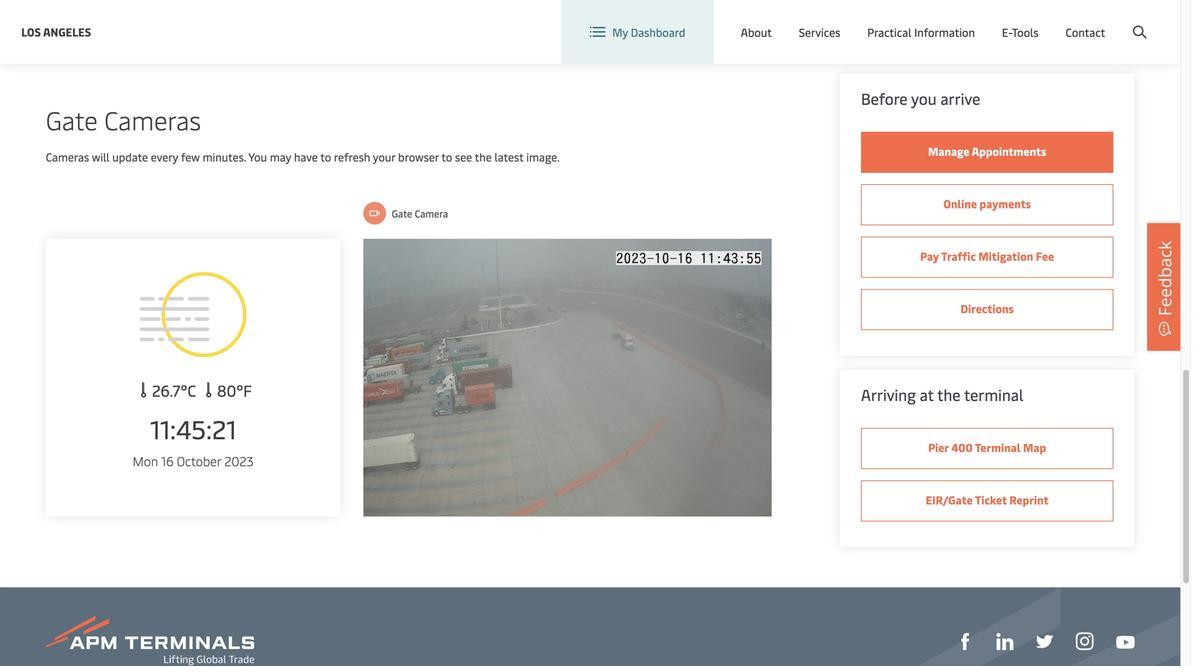Task type: locate. For each thing, give the bounding box(es) containing it.
eir/gate ticket reprint link
[[861, 481, 1114, 522]]

1 vertical spatial gate
[[392, 207, 412, 220]]

practical
[[867, 24, 912, 40]]

will
[[92, 149, 110, 164]]

linkedin image
[[997, 633, 1014, 650]]

1 horizontal spatial gate
[[392, 207, 412, 220]]

apmt footer logo image
[[46, 616, 254, 666]]

the right see
[[475, 149, 492, 164]]

eir/gate
[[926, 492, 973, 508]]

my
[[612, 24, 628, 40]]

terminal
[[975, 440, 1021, 455]]

terminal camera image
[[363, 239, 772, 517]]

1 horizontal spatial to
[[441, 149, 452, 164]]

gate for gate cameras
[[46, 102, 98, 137]]

cameras left will
[[46, 149, 89, 164]]

may
[[270, 149, 291, 164]]

menu
[[943, 13, 972, 29]]

los angeles link
[[21, 23, 91, 41]]

pay traffic mitigation fee
[[920, 249, 1054, 264]]

cameras will update every few minutes. you may have to refresh your browser to see the latest image.
[[46, 149, 560, 164]]

switch location
[[782, 13, 862, 28]]

terminal
[[964, 384, 1024, 405]]

0 vertical spatial the
[[475, 149, 492, 164]]

26.7°c
[[148, 380, 200, 401]]

login / create account
[[1039, 13, 1154, 28]]

los
[[21, 24, 41, 39]]

directions
[[961, 301, 1014, 316]]

to right 'have'
[[320, 149, 331, 164]]

pier 400 terminal map
[[928, 440, 1046, 455]]

pier 400 terminal map link
[[861, 428, 1114, 469]]

gate camera button
[[363, 202, 448, 225]]

to left see
[[441, 149, 452, 164]]

cameras up the every
[[104, 102, 201, 137]]

/
[[1069, 13, 1074, 28]]

1 horizontal spatial cameras
[[104, 102, 201, 137]]

dashboard
[[631, 24, 686, 40]]

the
[[475, 149, 492, 164], [937, 384, 961, 405]]

manage appointments link
[[861, 132, 1114, 173]]

about
[[741, 24, 772, 40]]

to
[[320, 149, 331, 164], [441, 149, 452, 164]]

latest
[[495, 149, 524, 164]]

fee
[[1036, 249, 1054, 264]]

appointments
[[972, 144, 1046, 159]]

minutes.
[[203, 149, 246, 164]]

e-
[[1002, 24, 1012, 40]]

gate
[[46, 102, 98, 137], [392, 207, 412, 220]]

twitter image
[[1036, 633, 1053, 650]]

login / create account link
[[1013, 0, 1154, 42]]

0 horizontal spatial to
[[320, 149, 331, 164]]

2 to from the left
[[441, 149, 452, 164]]

0 horizontal spatial gate
[[46, 102, 98, 137]]

instagram link
[[1076, 631, 1094, 651]]

online
[[944, 196, 977, 211]]

gate up will
[[46, 102, 98, 137]]

feedback button
[[1147, 223, 1183, 351]]

refresh
[[334, 149, 370, 164]]

services
[[799, 24, 840, 40]]

mon
[[133, 452, 158, 470]]

1 vertical spatial cameras
[[46, 149, 89, 164]]

e-tools
[[1002, 24, 1039, 40]]

practical information button
[[867, 0, 975, 64]]

services button
[[799, 0, 840, 64]]

gate for gate camera
[[392, 207, 412, 220]]

every
[[151, 149, 178, 164]]

pay
[[920, 249, 939, 264]]

at
[[920, 384, 934, 405]]

you
[[248, 149, 267, 164]]

0 vertical spatial gate
[[46, 102, 98, 137]]

gate inside button
[[392, 207, 412, 220]]

0 horizontal spatial the
[[475, 149, 492, 164]]

few
[[181, 149, 200, 164]]

fill 44 link
[[1036, 631, 1053, 650]]

the right at
[[937, 384, 961, 405]]

1 horizontal spatial the
[[937, 384, 961, 405]]

have
[[294, 149, 318, 164]]

gate left camera
[[392, 207, 412, 220]]

manage
[[928, 144, 970, 159]]

about button
[[741, 0, 772, 64]]

400
[[951, 440, 973, 455]]

payments
[[980, 196, 1031, 211]]

you
[[911, 88, 937, 109]]

arriving
[[861, 384, 916, 405]]

practical information
[[867, 24, 975, 40]]

contact
[[1066, 24, 1105, 40]]

gate camera
[[392, 207, 448, 220]]

image.
[[526, 149, 560, 164]]



Task type: vqa. For each thing, say whether or not it's contained in the screenshot.
twitter image
yes



Task type: describe. For each thing, give the bounding box(es) containing it.
account
[[1112, 13, 1154, 28]]

1 vertical spatial the
[[937, 384, 961, 405]]

youtube image
[[1116, 636, 1135, 649]]

online payments link
[[861, 184, 1114, 225]]

before
[[861, 88, 908, 109]]

online payments
[[944, 196, 1031, 211]]

1 to from the left
[[320, 149, 331, 164]]

80°f
[[213, 380, 252, 401]]

los angeles
[[21, 24, 91, 39]]

my dashboard button
[[590, 0, 686, 64]]

you tube link
[[1116, 632, 1135, 650]]

my dashboard
[[612, 24, 686, 40]]

your
[[373, 149, 395, 164]]

contact button
[[1066, 0, 1105, 64]]

e-tools button
[[1002, 0, 1039, 64]]

update
[[112, 149, 148, 164]]

0 horizontal spatial cameras
[[46, 149, 89, 164]]

camera
[[415, 207, 448, 220]]

browser
[[398, 149, 439, 164]]

16
[[161, 452, 174, 470]]

switch location button
[[759, 13, 862, 29]]

instagram image
[[1076, 633, 1094, 651]]

2023
[[224, 452, 254, 470]]

arriving at the terminal
[[861, 384, 1024, 405]]

create
[[1077, 13, 1109, 28]]

pier
[[928, 440, 949, 455]]

11:45:21 mon 16 october 2023
[[133, 412, 254, 470]]

directions link
[[861, 289, 1114, 330]]

login
[[1039, 13, 1067, 28]]

global menu
[[907, 13, 972, 29]]

location
[[818, 13, 862, 28]]

before you arrive
[[861, 88, 980, 109]]

angeles
[[43, 24, 91, 39]]

11:45:21
[[150, 412, 236, 446]]

switch
[[782, 13, 815, 28]]

see
[[455, 149, 472, 164]]

traffic
[[941, 249, 976, 264]]

information
[[914, 24, 975, 40]]

arrive
[[941, 88, 980, 109]]

october
[[177, 452, 221, 470]]

reprint
[[1010, 492, 1049, 508]]

ticket
[[975, 492, 1007, 508]]

shape link
[[957, 631, 974, 650]]

eir/gate ticket reprint
[[926, 492, 1049, 508]]

global
[[907, 13, 940, 29]]

tools
[[1012, 24, 1039, 40]]

manage appointments
[[928, 144, 1046, 159]]

mitigation
[[979, 249, 1033, 264]]

map
[[1023, 440, 1046, 455]]

global menu button
[[876, 0, 986, 42]]

pay traffic mitigation fee link
[[861, 237, 1114, 278]]

feedback
[[1153, 241, 1176, 316]]

0 vertical spatial cameras
[[104, 102, 201, 137]]

linkedin__x28_alt_x29__3_ link
[[997, 631, 1014, 650]]

facebook image
[[957, 633, 974, 650]]

gate cameras
[[46, 102, 201, 137]]



